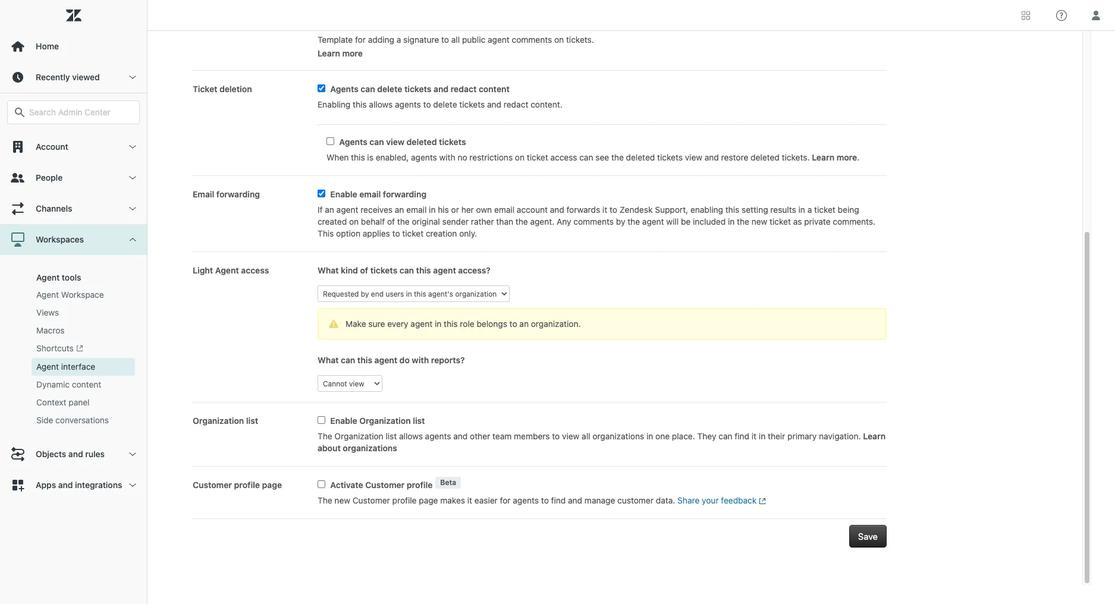 Task type: locate. For each thing, give the bounding box(es) containing it.
and right apps
[[58, 480, 73, 490]]

1 vertical spatial agent
[[36, 290, 59, 300]]

viewed
[[72, 72, 100, 82]]

workspaces group
[[0, 255, 147, 439]]

2 vertical spatial agent
[[36, 362, 59, 372]]

3 agent from the top
[[36, 362, 59, 372]]

agent inside agent workspace element
[[36, 290, 59, 300]]

None search field
[[1, 101, 146, 124]]

agent workspace element
[[36, 289, 104, 301]]

and for apps
[[58, 480, 73, 490]]

agent up "dynamic"
[[36, 362, 59, 372]]

people
[[36, 173, 63, 183]]

agent for agent tools
[[36, 272, 60, 283]]

workspace
[[61, 290, 104, 300]]

tree
[[0, 131, 147, 501]]

2 agent from the top
[[36, 290, 59, 300]]

channels
[[36, 203, 72, 214]]

help image
[[1056, 10, 1067, 21]]

0 vertical spatial agent
[[36, 272, 60, 283]]

tree item containing workspaces
[[0, 224, 147, 439]]

side conversations
[[36, 415, 109, 426]]

and inside "objects and rules" dropdown button
[[68, 449, 83, 459]]

agent up views
[[36, 290, 59, 300]]

home button
[[0, 31, 147, 62]]

recently
[[36, 72, 70, 82]]

tree inside primary element
[[0, 131, 147, 501]]

dynamic content link
[[32, 376, 135, 394]]

objects and rules
[[36, 449, 105, 459]]

account
[[36, 142, 68, 152]]

views element
[[36, 307, 59, 319]]

agent workspace
[[36, 290, 104, 300]]

agent inside agent interface element
[[36, 362, 59, 372]]

account button
[[0, 131, 147, 162]]

tree containing account
[[0, 131, 147, 501]]

and left rules
[[68, 449, 83, 459]]

and inside apps and integrations dropdown button
[[58, 480, 73, 490]]

integrations
[[75, 480, 122, 490]]

tree item
[[0, 224, 147, 439]]

1 vertical spatial and
[[58, 480, 73, 490]]

and
[[68, 449, 83, 459], [58, 480, 73, 490]]

0 vertical spatial and
[[68, 449, 83, 459]]

apps and integrations
[[36, 480, 122, 490]]

macros link
[[32, 322, 135, 340]]

agent left tools
[[36, 272, 60, 283]]

agent
[[36, 272, 60, 283], [36, 290, 59, 300], [36, 362, 59, 372]]

agent interface link
[[32, 358, 135, 376]]

1 agent from the top
[[36, 272, 60, 283]]

content
[[72, 380, 101, 390]]

primary element
[[0, 0, 148, 604]]

agent interface element
[[36, 361, 95, 373]]



Task type: describe. For each thing, give the bounding box(es) containing it.
channels button
[[0, 193, 147, 224]]

dynamic content element
[[36, 379, 101, 391]]

side conversations element
[[36, 415, 109, 427]]

objects
[[36, 449, 66, 459]]

context
[[36, 398, 66, 408]]

agent interface
[[36, 362, 95, 372]]

user menu image
[[1089, 7, 1104, 23]]

agent for agent interface
[[36, 362, 59, 372]]

side conversations link
[[32, 412, 135, 430]]

shortcuts link
[[32, 340, 135, 358]]

none search field inside primary element
[[1, 101, 146, 124]]

tools
[[62, 272, 81, 283]]

dynamic content
[[36, 380, 101, 390]]

views link
[[32, 304, 135, 322]]

workspaces button
[[0, 224, 147, 255]]

workspaces
[[36, 234, 84, 244]]

agent tools
[[36, 272, 81, 283]]

dynamic
[[36, 380, 70, 390]]

context panel element
[[36, 397, 90, 409]]

macros element
[[36, 325, 65, 337]]

home
[[36, 41, 59, 51]]

context panel
[[36, 398, 90, 408]]

apps
[[36, 480, 56, 490]]

and for objects
[[68, 449, 83, 459]]

agent workspace link
[[32, 286, 135, 304]]

apps and integrations button
[[0, 470, 147, 501]]

agent tools element
[[36, 272, 81, 283]]

objects and rules button
[[0, 439, 147, 470]]

interface
[[61, 362, 95, 372]]

shortcuts element
[[36, 343, 83, 355]]

context panel link
[[32, 394, 135, 412]]

people button
[[0, 162, 147, 193]]

agent for agent workspace
[[36, 290, 59, 300]]

panel
[[69, 398, 90, 408]]

rules
[[85, 449, 105, 459]]

recently viewed
[[36, 72, 100, 82]]

macros
[[36, 325, 65, 335]]

side
[[36, 415, 53, 426]]

conversations
[[55, 415, 109, 426]]

Search Admin Center field
[[29, 107, 132, 118]]

zendesk products image
[[1022, 11, 1030, 19]]

views
[[36, 308, 59, 318]]

tree item inside primary element
[[0, 224, 147, 439]]

recently viewed button
[[0, 62, 147, 93]]

shortcuts
[[36, 343, 74, 353]]



Task type: vqa. For each thing, say whether or not it's contained in the screenshot.
the English (United States) BUTTON at the bottom left
no



